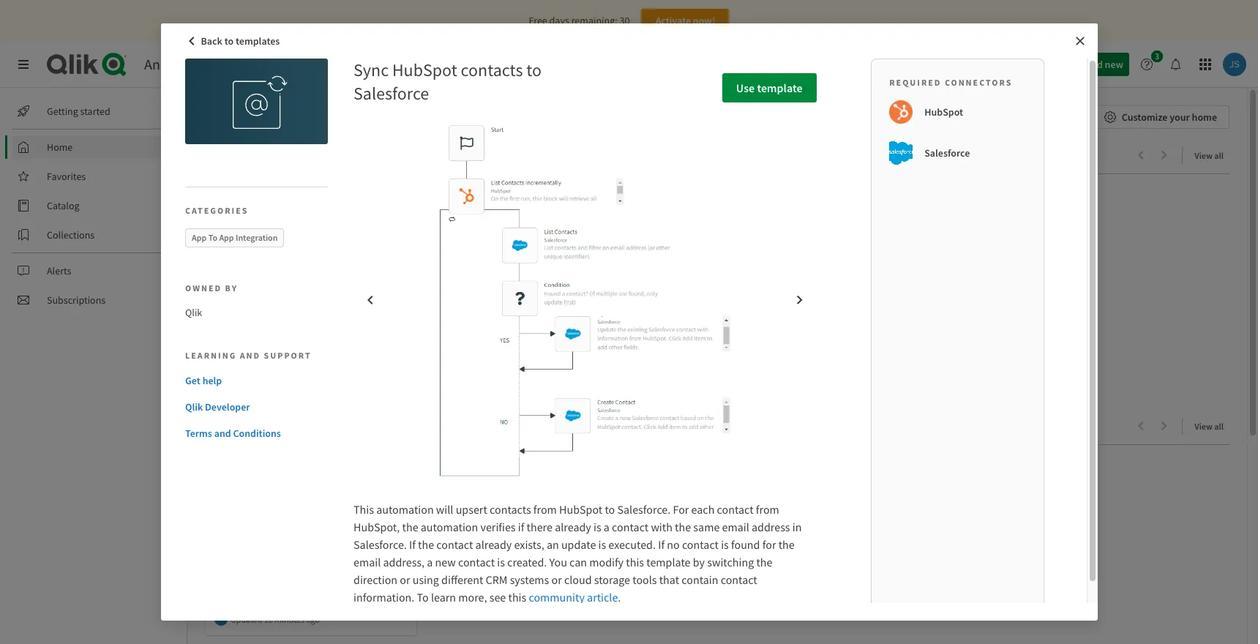 Task type: vqa. For each thing, say whether or not it's contained in the screenshot.
Your links
no



Task type: locate. For each thing, give the bounding box(es) containing it.
learning
[[185, 350, 237, 361]]

1 vertical spatial updated 10 minutes ago link
[[206, 457, 417, 636]]

automation down will
[[421, 520, 478, 534]]

contact down same on the bottom right of page
[[682, 537, 719, 552]]

activate
[[656, 14, 691, 27]]

sync hubspot contacts to salesforce image
[[185, 59, 328, 144]]

and up get help link
[[240, 350, 261, 361]]

automation
[[376, 502, 434, 517], [421, 520, 478, 534]]

0 vertical spatial view
[[1195, 150, 1213, 161]]

1 vertical spatial and
[[214, 426, 231, 440]]

1 app from the left
[[192, 232, 207, 243]]

0 vertical spatial salesforce
[[354, 82, 429, 105]]

10 up get help link
[[264, 343, 273, 354]]

getting started
[[47, 105, 110, 118]]

0 vertical spatial home
[[205, 105, 250, 128]]

to
[[224, 34, 234, 48], [527, 59, 542, 81], [286, 146, 299, 165], [605, 502, 615, 517]]

1 horizontal spatial already
[[555, 520, 591, 534]]

template right "use"
[[757, 81, 803, 95]]

collections
[[47, 228, 95, 242]]

all for second the "view all" 'link' from the top of the home main content
[[1215, 421, 1224, 432]]

2 qlik from the top
[[185, 400, 203, 413]]

jacob simon image
[[214, 613, 228, 626]]

0 vertical spatial updated 10 minutes ago link
[[206, 186, 417, 365]]

categories
[[185, 205, 248, 216]]

0 vertical spatial and
[[240, 350, 261, 361]]

0 horizontal spatial by
[[225, 283, 238, 294]]

learning and support
[[185, 350, 312, 361]]

2 all from the top
[[1215, 421, 1224, 432]]

analytics down sync hubspot contacts to salesforce image
[[225, 146, 283, 165]]

this down executed.
[[626, 555, 644, 570]]

1 vertical spatial view all link
[[1195, 417, 1230, 435]]

view all link
[[1195, 146, 1230, 164], [1195, 417, 1230, 435]]

new
[[435, 555, 456, 570]]

0 vertical spatial by
[[225, 283, 238, 294]]

from
[[534, 502, 557, 517], [756, 502, 780, 517]]

2 vertical spatial hubspot
[[559, 502, 603, 517]]

qlik down owned
[[185, 306, 202, 319]]

ago
[[306, 343, 320, 354], [306, 614, 320, 625]]

0 vertical spatial all
[[1215, 150, 1224, 161]]

started
[[80, 105, 110, 118]]

1 vertical spatial minutes
[[275, 614, 305, 625]]

for
[[763, 537, 776, 552]]

1 horizontal spatial analytics
[[225, 146, 283, 165]]

0 horizontal spatial email
[[354, 555, 381, 570]]

1 horizontal spatial salesforce
[[925, 146, 970, 160]]

ask insight advisor button
[[942, 53, 1056, 76]]

view all
[[1195, 150, 1224, 161], [1195, 421, 1224, 432]]

updated right jacob simon image
[[231, 614, 262, 625]]

is up "switching"
[[721, 537, 729, 552]]

to left explore
[[286, 146, 299, 165]]

support
[[264, 350, 312, 361]]

1 horizontal spatial template
[[757, 81, 803, 95]]

contact down "switching"
[[721, 572, 757, 587]]

2 updated from the top
[[231, 614, 262, 625]]

created.
[[507, 555, 547, 570]]

required
[[890, 77, 942, 88]]

customize your home
[[1122, 111, 1217, 124]]

1 horizontal spatial home
[[205, 105, 250, 128]]

home
[[1192, 111, 1217, 124]]

if left no
[[658, 537, 665, 552]]

0 horizontal spatial to
[[208, 232, 217, 243]]

updated
[[231, 343, 262, 354], [231, 614, 262, 625]]

2 view all from the top
[[1195, 421, 1224, 432]]

updated right jacob simon icon
[[231, 343, 262, 354]]

close sidebar menu image
[[18, 59, 29, 70]]

home inside navigation pane element
[[47, 141, 73, 154]]

email up "found"
[[722, 520, 749, 534]]

1 qlik from the top
[[185, 306, 202, 319]]

recently
[[225, 417, 280, 436]]

.
[[618, 590, 621, 605]]

hubspot down required connectors
[[925, 105, 963, 119]]

1 vertical spatial jacob simon element
[[214, 613, 228, 626]]

1 10 from the top
[[264, 343, 273, 354]]

1 horizontal spatial if
[[658, 537, 665, 552]]

that
[[659, 572, 679, 587]]

collections link
[[12, 223, 176, 247]]

2 view all link from the top
[[1195, 417, 1230, 435]]

found
[[731, 537, 760, 552]]

salesforce
[[354, 82, 429, 105], [925, 146, 970, 160]]

subscriptions
[[47, 294, 106, 307]]

if up address,
[[409, 537, 416, 552]]

0 horizontal spatial hubspot
[[392, 59, 457, 81]]

0 vertical spatial jacob simon element
[[214, 342, 228, 355]]

10 right jacob simon image
[[264, 614, 273, 625]]

1 vertical spatial this
[[508, 590, 527, 605]]

an
[[547, 537, 559, 552]]

a left new
[[427, 555, 433, 570]]

0 horizontal spatial home
[[47, 141, 73, 154]]

or up the community
[[552, 572, 562, 587]]

from up 'there' on the bottom left of the page
[[534, 502, 557, 517]]

contacts inside sync hubspot contacts to salesforce
[[461, 59, 523, 81]]

and
[[240, 350, 261, 361], [214, 426, 231, 440]]

1 updated 10 minutes ago link from the top
[[206, 186, 417, 365]]

a up executed.
[[604, 520, 610, 534]]

1 horizontal spatial this
[[626, 555, 644, 570]]

2 ago from the top
[[306, 614, 320, 625]]

0 vertical spatial updated 10 minutes ago
[[231, 343, 320, 354]]

hubspot up update at the bottom
[[559, 502, 603, 517]]

template up that
[[647, 555, 691, 570]]

0 vertical spatial email
[[722, 520, 749, 534]]

and for terms
[[214, 426, 231, 440]]

by up contain
[[693, 555, 705, 570]]

0 horizontal spatial and
[[214, 426, 231, 440]]

0 horizontal spatial already
[[476, 537, 512, 552]]

modify
[[589, 555, 624, 570]]

2 app from the left
[[219, 232, 234, 243]]

updated 10 minutes ago right jacob simon image
[[231, 614, 320, 625]]

now!
[[693, 14, 715, 27]]

salesforce. up with at the bottom of the page
[[617, 502, 671, 517]]

2 minutes from the top
[[275, 614, 305, 625]]

0 vertical spatial automation
[[376, 502, 434, 517]]

1 vertical spatial 10
[[264, 614, 273, 625]]

if
[[409, 537, 416, 552], [658, 537, 665, 552]]

with
[[651, 520, 673, 534]]

0 horizontal spatial salesforce.
[[354, 537, 407, 552]]

1 horizontal spatial or
[[552, 572, 562, 587]]

0 vertical spatial hubspot
[[392, 59, 457, 81]]

1 vertical spatial view all
[[1195, 421, 1224, 432]]

this right the see
[[508, 590, 527, 605]]

0 horizontal spatial template
[[647, 555, 691, 570]]

0 vertical spatial view all link
[[1195, 146, 1230, 164]]

10
[[264, 343, 273, 354], [264, 614, 273, 625]]

home up favorites
[[47, 141, 73, 154]]

by right owned
[[225, 283, 238, 294]]

1 vertical spatial analytics
[[225, 146, 283, 165]]

1 if from the left
[[409, 537, 416, 552]]

minutes right jacob simon image
[[275, 614, 305, 625]]

salesforce down sync
[[354, 82, 429, 105]]

contact up executed.
[[612, 520, 649, 534]]

jacob simon element
[[214, 342, 228, 355], [214, 613, 228, 626]]

1 vertical spatial all
[[1215, 421, 1224, 432]]

templates
[[236, 34, 280, 48]]

0 horizontal spatial or
[[400, 572, 410, 587]]

template
[[757, 81, 803, 95], [647, 555, 691, 570]]

template inside this automation will upsert contacts from hubspot to salesforce. for each contact from hubspot, the automation verifies if there already is a contact with the same email address in salesforce. if the contact already exists, an update is executed. if no contact is found for the email address, a new contact is created. you can modify this template by switching the direction or using different crm systems or cloud storage tools that contain contact information.
[[647, 555, 691, 570]]

hubspot right sync
[[392, 59, 457, 81]]

remaining:
[[571, 14, 618, 27]]

1 vertical spatial already
[[476, 537, 512, 552]]

30
[[620, 14, 630, 27]]

analytics to explore
[[225, 146, 349, 165]]

salesforce. down hubspot,
[[354, 537, 407, 552]]

0 horizontal spatial analytics
[[144, 55, 200, 73]]

minutes up get help link
[[275, 343, 305, 354]]

2 10 from the top
[[264, 614, 273, 625]]

services
[[202, 55, 253, 73]]

home link
[[12, 135, 176, 159]]

0 vertical spatial salesforce.
[[617, 502, 671, 517]]

salesforce right salesforce logo
[[925, 146, 970, 160]]

1 ago from the top
[[306, 343, 320, 354]]

all
[[1215, 150, 1224, 161], [1215, 421, 1224, 432]]

1 vertical spatial home
[[47, 141, 73, 154]]

to
[[208, 232, 217, 243], [417, 590, 429, 605]]

using
[[413, 572, 439, 587]]

already up update at the bottom
[[555, 520, 591, 534]]

analytics left 'services'
[[144, 55, 200, 73]]

analytics services element
[[144, 55, 253, 73]]

0 vertical spatial ago
[[306, 343, 320, 354]]

0 vertical spatial contacts
[[461, 59, 523, 81]]

1 vertical spatial template
[[647, 555, 691, 570]]

1 vertical spatial updated
[[231, 614, 262, 625]]

to down categories on the top left of page
[[208, 232, 217, 243]]

close image
[[1074, 35, 1086, 47]]

is
[[594, 520, 601, 534], [598, 537, 606, 552], [721, 537, 729, 552], [497, 555, 505, 570]]

1 view all link from the top
[[1195, 146, 1230, 164]]

qlik down get
[[185, 400, 203, 413]]

2 view from the top
[[1195, 421, 1213, 432]]

1 updated 10 minutes ago from the top
[[231, 343, 320, 354]]

1 vertical spatial updated 10 minutes ago
[[231, 614, 320, 625]]

0 vertical spatial qlik
[[185, 306, 202, 319]]

1 minutes from the top
[[275, 343, 305, 354]]

0 horizontal spatial from
[[534, 502, 557, 517]]

home main content
[[182, 88, 1258, 644]]

crm
[[486, 572, 508, 587]]

learn
[[431, 590, 456, 605]]

0 vertical spatial minutes
[[275, 343, 305, 354]]

2 updated 10 minutes ago from the top
[[231, 614, 320, 625]]

terms
[[185, 426, 212, 440]]

to inside sync hubspot contacts to salesforce
[[527, 59, 542, 81]]

to right the back
[[224, 34, 234, 48]]

updated 10 minutes ago
[[231, 343, 320, 354], [231, 614, 320, 625]]

from up address
[[756, 502, 780, 517]]

explore
[[302, 146, 349, 165]]

qlik developer
[[185, 400, 250, 413]]

the
[[402, 520, 418, 534], [675, 520, 691, 534], [418, 537, 434, 552], [779, 537, 795, 552], [757, 555, 773, 570]]

and right 'terms'
[[214, 426, 231, 440]]

analytics inside home main content
[[225, 146, 283, 165]]

1 all from the top
[[1215, 150, 1224, 161]]

0 horizontal spatial salesforce
[[354, 82, 429, 105]]

0 vertical spatial 10
[[264, 343, 273, 354]]

contact
[[717, 502, 754, 517], [612, 520, 649, 534], [437, 537, 473, 552], [682, 537, 719, 552], [458, 555, 495, 570], [721, 572, 757, 587]]

1 horizontal spatial app
[[219, 232, 234, 243]]

no
[[667, 537, 680, 552]]

conditions
[[233, 426, 281, 440]]

0 vertical spatial this
[[626, 555, 644, 570]]

to up executed.
[[605, 502, 615, 517]]

home
[[205, 105, 250, 128], [47, 141, 73, 154]]

ago for jacob simon icon
[[306, 343, 320, 354]]

verifies
[[481, 520, 516, 534]]

by
[[225, 283, 238, 294], [693, 555, 705, 570]]

terms and conditions link
[[185, 426, 322, 440]]

2 horizontal spatial hubspot
[[925, 105, 963, 119]]

1 vertical spatial ago
[[306, 614, 320, 625]]

already down verifies
[[476, 537, 512, 552]]

to down free
[[527, 59, 542, 81]]

cloud
[[564, 572, 592, 587]]

contact up new
[[437, 537, 473, 552]]

minutes for jacob simon icon
[[275, 343, 305, 354]]

home down 'services'
[[205, 105, 250, 128]]

1 horizontal spatial hubspot
[[559, 502, 603, 517]]

address,
[[383, 555, 425, 570]]

0 vertical spatial updated
[[231, 343, 262, 354]]

0 vertical spatial view all
[[1195, 150, 1224, 161]]

1 horizontal spatial by
[[693, 555, 705, 570]]

0 vertical spatial analytics
[[144, 55, 200, 73]]

1 vertical spatial by
[[693, 555, 705, 570]]

updated 10 minutes ago up get help link
[[231, 343, 320, 354]]

free days remaining: 30
[[529, 14, 630, 27]]

0 vertical spatial template
[[757, 81, 803, 95]]

0 horizontal spatial if
[[409, 537, 416, 552]]

systems
[[510, 572, 549, 587]]

1 updated from the top
[[231, 343, 262, 354]]

0 horizontal spatial app
[[192, 232, 207, 243]]

10 for jacob simon icon
[[264, 343, 273, 354]]

1 vertical spatial qlik
[[185, 400, 203, 413]]

1 vertical spatial contacts
[[490, 502, 531, 517]]

all for 1st the "view all" 'link' from the top of the home main content
[[1215, 150, 1224, 161]]

getting
[[47, 105, 78, 118]]

1 horizontal spatial and
[[240, 350, 261, 361]]

switching
[[707, 555, 754, 570]]

1 vertical spatial view
[[1195, 421, 1213, 432]]

1 vertical spatial to
[[417, 590, 429, 605]]

template inside button
[[757, 81, 803, 95]]

automation up hubspot,
[[376, 502, 434, 517]]

email up direction
[[354, 555, 381, 570]]

by inside this automation will upsert contacts from hubspot to salesforce. for each contact from hubspot, the automation verifies if there already is a contact with the same email address in salesforce. if the contact already exists, an update is executed. if no contact is found for the email address, a new contact is created. you can modify this template by switching the direction or using different crm systems or cloud storage tools that contain contact information.
[[693, 555, 705, 570]]

0 horizontal spatial a
[[427, 555, 433, 570]]

to down using
[[417, 590, 429, 605]]

next image image
[[794, 294, 806, 306]]

salesforce.
[[617, 502, 671, 517], [354, 537, 407, 552]]

2 jacob simon element from the top
[[214, 613, 228, 626]]

1 horizontal spatial from
[[756, 502, 780, 517]]

or down address,
[[400, 572, 410, 587]]

1 horizontal spatial a
[[604, 520, 610, 534]]

different
[[441, 572, 483, 587]]



Task type: describe. For each thing, give the bounding box(es) containing it.
Search text field
[[701, 52, 934, 76]]

minutes for jacob simon image
[[275, 614, 305, 625]]

1 vertical spatial email
[[354, 555, 381, 570]]

recently used link
[[225, 417, 319, 436]]

hubspot inside sync hubspot contacts to salesforce
[[392, 59, 457, 81]]

activate now! link
[[642, 9, 729, 32]]

updated for jacob simon image
[[231, 614, 262, 625]]

terms and conditions
[[185, 426, 281, 440]]

app to app integration
[[192, 232, 278, 243]]

get help
[[185, 374, 222, 387]]

contact up different on the left bottom
[[458, 555, 495, 570]]

upsert
[[456, 502, 487, 517]]

updated for jacob simon icon
[[231, 343, 262, 354]]

2 if from the left
[[658, 537, 665, 552]]

analytics for analytics services
[[144, 55, 200, 73]]

2 updated 10 minutes ago link from the top
[[206, 457, 417, 636]]

you
[[549, 555, 567, 570]]

0 vertical spatial a
[[604, 520, 610, 534]]

contacts inside this automation will upsert contacts from hubspot to salesforce. for each contact from hubspot, the automation verifies if there already is a contact with the same email address in salesforce. if the contact already exists, an update is executed. if no contact is found for the email address, a new contact is created. you can modify this template by switching the direction or using different crm systems or cloud storage tools that contain contact information.
[[490, 502, 531, 517]]

1 horizontal spatial to
[[417, 590, 429, 605]]

hubspot,
[[354, 520, 400, 534]]

this inside this automation will upsert contacts from hubspot to salesforce. for each contact from hubspot, the automation verifies if there already is a contact with the same email address in salesforce. if the contact already exists, an update is executed. if no contact is found for the email address, a new contact is created. you can modify this template by switching the direction or using different crm systems or cloud storage tools that contain contact information.
[[626, 555, 644, 570]]

this automation will upsert contacts from hubspot to salesforce. for each contact from hubspot, the automation verifies if there already is a contact with the same email address in salesforce. if the contact already exists, an update is executed. if no contact is found for the email address, a new contact is created. you can modify this template by switching the direction or using different crm systems or cloud storage tools that contain contact information.
[[354, 502, 802, 605]]

get help link
[[185, 373, 322, 388]]

community
[[529, 590, 585, 605]]

advisor
[[1017, 58, 1050, 71]]

1 jacob simon element from the top
[[214, 342, 228, 355]]

updated 10 minutes ago for 2nd jacob simon element from the top
[[231, 614, 320, 625]]

1 horizontal spatial salesforce.
[[617, 502, 671, 517]]

integration
[[236, 232, 278, 243]]

to learn more, see this community article .
[[415, 590, 621, 605]]

2 from from the left
[[756, 502, 780, 517]]

is up the crm
[[497, 555, 505, 570]]

there
[[527, 520, 553, 534]]

information.
[[354, 590, 415, 605]]

back to templates button
[[182, 29, 287, 53]]

recently used
[[225, 417, 313, 436]]

free
[[529, 14, 547, 27]]

salesforce logo image
[[890, 141, 913, 165]]

10 for jacob simon image
[[264, 614, 273, 625]]

use template button
[[722, 73, 817, 102]]

developer
[[205, 400, 250, 413]]

1 or from the left
[[400, 572, 410, 587]]

and for learning
[[240, 350, 261, 361]]

alerts
[[47, 264, 71, 277]]

1 horizontal spatial email
[[722, 520, 749, 534]]

days
[[549, 14, 569, 27]]

salesforce inside sync hubspot contacts to salesforce
[[354, 82, 429, 105]]

catalog
[[47, 199, 79, 212]]

1 vertical spatial a
[[427, 555, 433, 570]]

to inside home main content
[[286, 146, 299, 165]]

get
[[185, 374, 200, 387]]

1 from from the left
[[534, 502, 557, 517]]

this
[[354, 502, 374, 517]]

contain
[[682, 572, 718, 587]]

move collection image
[[205, 418, 220, 433]]

0 horizontal spatial this
[[508, 590, 527, 605]]

qlik for qlik
[[185, 306, 202, 319]]

in
[[793, 520, 802, 534]]

storage
[[594, 572, 630, 587]]

is up modify on the left bottom of the page
[[598, 537, 606, 552]]

required connectors
[[890, 77, 1013, 88]]

back
[[201, 34, 222, 48]]

1 view from the top
[[1195, 150, 1213, 161]]

catalog link
[[12, 194, 176, 217]]

back to templates
[[201, 34, 280, 48]]

ask insight advisor
[[967, 58, 1050, 71]]

is up update at the bottom
[[594, 520, 601, 534]]

hubspot logo image
[[890, 100, 913, 124]]

each
[[691, 502, 715, 517]]

more,
[[458, 590, 487, 605]]

customize your home button
[[1095, 105, 1230, 129]]

contact right each
[[717, 502, 754, 517]]

use template
[[736, 81, 803, 95]]

ago for jacob simon image
[[306, 614, 320, 625]]

previous image image
[[364, 294, 376, 306]]

customize
[[1122, 111, 1168, 124]]

sync hubspot contacts to salesforce
[[354, 59, 542, 105]]

same
[[694, 520, 720, 534]]

1 vertical spatial automation
[[421, 520, 478, 534]]

qlik developer link
[[185, 399, 322, 414]]

updated 10 minutes ago for first jacob simon element
[[231, 343, 320, 354]]

0 vertical spatial to
[[208, 232, 217, 243]]

direction
[[354, 572, 398, 587]]

1 view all from the top
[[1195, 150, 1224, 161]]

exists,
[[514, 537, 544, 552]]

owned
[[185, 283, 222, 294]]

analytics for analytics to explore
[[225, 146, 283, 165]]

insight
[[984, 58, 1015, 71]]

if
[[518, 520, 524, 534]]

navigation pane element
[[0, 94, 187, 318]]

qlik for qlik developer
[[185, 400, 203, 413]]

community article link
[[529, 590, 618, 605]]

hubspot inside this automation will upsert contacts from hubspot to salesforce. for each contact from hubspot, the automation verifies if there already is a contact with the same email address in salesforce. if the contact already exists, an update is executed. if no contact is found for the email address, a new contact is created. you can modify this template by switching the direction or using different crm systems or cloud storage tools that contain contact information.
[[559, 502, 603, 517]]

used
[[283, 417, 313, 436]]

getting started link
[[12, 100, 176, 123]]

see
[[490, 590, 506, 605]]

sync
[[354, 59, 389, 81]]

1 vertical spatial salesforce
[[925, 146, 970, 160]]

connectors
[[945, 77, 1013, 88]]

analytics to explore link
[[225, 146, 355, 165]]

jacob simon image
[[214, 342, 228, 355]]

home inside main content
[[205, 105, 250, 128]]

to inside button
[[224, 34, 234, 48]]

owned by
[[185, 283, 238, 294]]

to inside this automation will upsert contacts from hubspot to salesforce. for each contact from hubspot, the automation verifies if there already is a contact with the same email address in salesforce. if the contact already exists, an update is executed. if no contact is found for the email address, a new contact is created. you can modify this template by switching the direction or using different crm systems or cloud storage tools that contain contact information.
[[605, 502, 615, 517]]

1 vertical spatial hubspot
[[925, 105, 963, 119]]

0 vertical spatial already
[[555, 520, 591, 534]]

can
[[570, 555, 587, 570]]

update
[[561, 537, 596, 552]]

1 vertical spatial salesforce.
[[354, 537, 407, 552]]

2 or from the left
[[552, 572, 562, 587]]

ask
[[967, 58, 982, 71]]

your
[[1170, 111, 1190, 124]]

executed.
[[609, 537, 656, 552]]

help
[[203, 374, 222, 387]]

subscriptions link
[[12, 288, 176, 312]]



